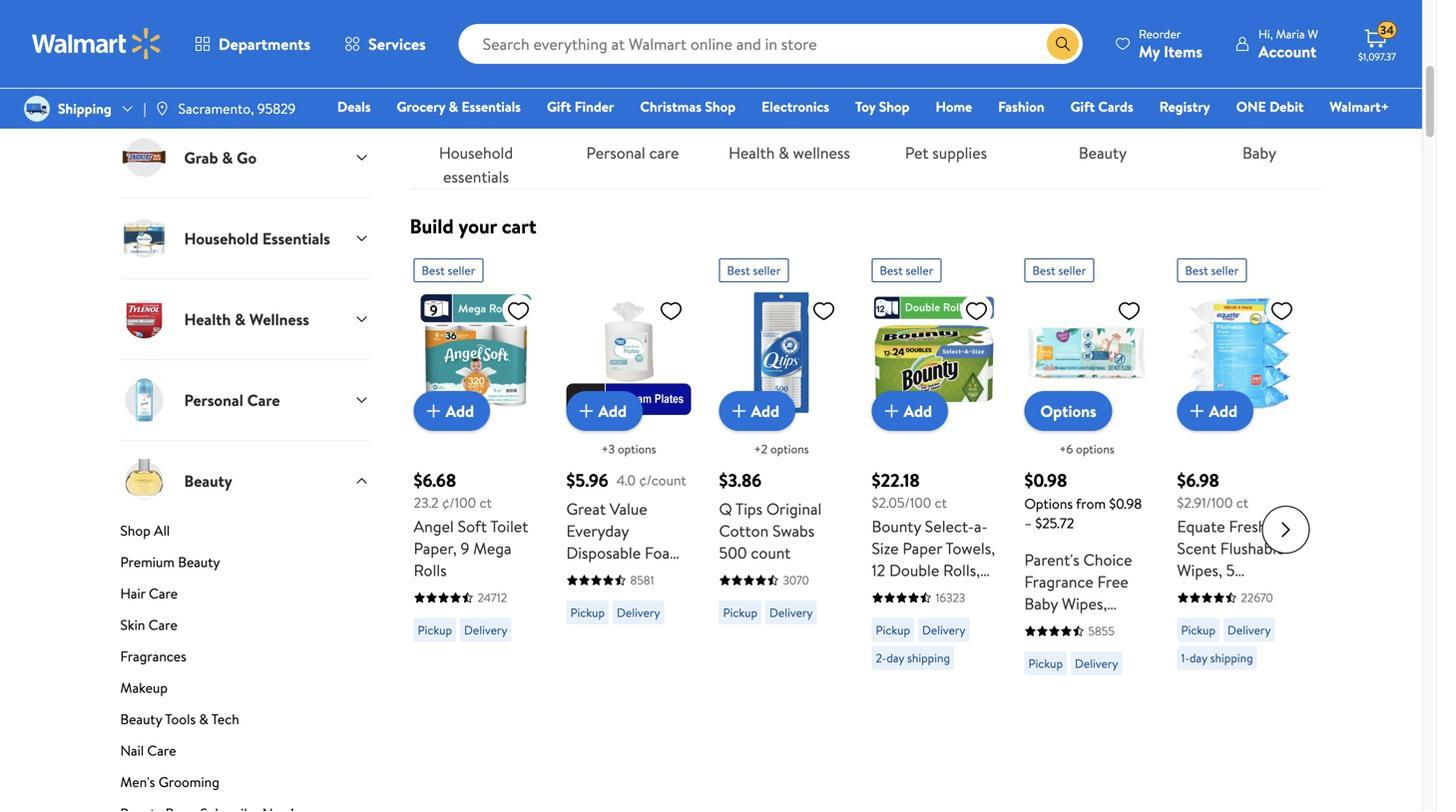 Task type: describe. For each thing, give the bounding box(es) containing it.
count
[[751, 542, 791, 564]]

2 seller from the left
[[753, 262, 781, 279]]

4 best from the left
[[1032, 262, 1056, 279]]

essentials inside dropdown button
[[262, 227, 330, 249]]

one debit link
[[1227, 96, 1313, 117]]

q
[[719, 498, 732, 520]]

one
[[1236, 97, 1266, 116]]

household for household essentials
[[439, 142, 513, 164]]

health & wellness
[[184, 308, 309, 330]]

packs
[[1254, 581, 1293, 603]]

hair
[[120, 584, 145, 603]]

personal care
[[586, 142, 679, 164]]

disposable
[[566, 542, 641, 564]]

angel
[[414, 515, 454, 537]]

best for $6.68
[[422, 262, 445, 279]]

services button
[[327, 20, 443, 68]]

reorder my items
[[1139, 25, 1203, 62]]

premium beauty
[[120, 552, 220, 572]]

best seller for $6.98
[[1185, 262, 1239, 279]]

pickup for $6.68
[[418, 622, 452, 639]]

2 add to cart image from the left
[[574, 399, 598, 423]]

parent's choice fragrance free baby wipes, travel-pack, 50 count (select for more options) image
[[1025, 290, 1149, 415]]

best for $6.98
[[1185, 262, 1208, 279]]

go
[[237, 147, 257, 168]]

parent's choice fragrance free baby wipes, travel-pack, 50 count (select for more options)
[[1025, 549, 1144, 681]]

delivery down 3070
[[770, 604, 813, 621]]

add for bounty select-a- size paper towels, 12 double rolls, white
[[904, 400, 932, 422]]

options for $3.86
[[770, 441, 809, 458]]

add to favorites list, q tips original cotton swabs 500 count image
[[812, 298, 836, 323]]

product group containing $3.86
[[719, 250, 844, 805]]

health for health & wellness
[[729, 142, 775, 164]]

grocery
[[397, 97, 445, 116]]

personal for personal care
[[586, 142, 645, 164]]

add to cart image for $6.98
[[1185, 399, 1209, 423]]

pickup down 500 at the right bottom
[[723, 604, 758, 621]]

beauty inside list
[[1079, 142, 1127, 164]]

 image for shipping
[[24, 96, 50, 122]]

delivery down 5855
[[1075, 655, 1118, 672]]

from
[[1076, 494, 1106, 513]]

500
[[719, 542, 747, 564]]

seller for $6.98
[[1211, 262, 1239, 279]]

scent
[[1177, 537, 1217, 559]]

debit
[[1270, 97, 1304, 116]]

for
[[1124, 637, 1144, 659]]

men's
[[120, 772, 155, 792]]

everyday
[[566, 520, 629, 542]]

shop all link
[[120, 521, 370, 548]]

health & wellness
[[729, 142, 850, 164]]

2-day shipping
[[876, 650, 950, 667]]

build
[[410, 212, 454, 240]]

sacramento,
[[178, 99, 254, 118]]

maria
[[1276, 25, 1305, 42]]

150
[[648, 564, 672, 586]]

add to favorites list, bounty select-a-size paper towels, 12 double rolls, white image
[[965, 298, 989, 323]]

fragrance
[[1025, 571, 1094, 593]]

finder
[[575, 97, 614, 116]]

nail care link
[[120, 741, 370, 769]]

add to cart image for $22.18
[[880, 399, 904, 423]]

home link
[[927, 96, 981, 117]]

add to favorites list, parent's choice fragrance free baby wipes, travel-pack, 50 count (select for more options) image
[[1117, 298, 1141, 323]]

$6.98 $2.91/100 ct equate fresh scent flushable wipes, 5 resealable packs (240 total wipes)
[[1177, 468, 1297, 625]]

9 inside $6.68 23.2 ¢/100 ct angel soft toilet paper, 9 mega rolls
[[461, 537, 470, 559]]

departments button
[[178, 20, 327, 68]]

2 add button from the left
[[566, 391, 643, 431]]

nail care
[[120, 741, 176, 761]]

1 options from the left
[[618, 441, 656, 458]]

premium
[[120, 552, 175, 572]]

9 inside $5.96 4.0 ¢/count great value everyday disposable foam plates, 9 in, 150 ct
[[616, 564, 625, 586]]

product group containing $0.98
[[1025, 250, 1149, 805]]

men's grooming link
[[120, 772, 370, 800]]

one debit
[[1236, 97, 1304, 116]]

hair care link
[[120, 584, 370, 611]]

$25.72
[[1035, 513, 1074, 533]]

shop for toy shop
[[879, 97, 910, 116]]

gift finder
[[547, 97, 614, 116]]

premium beauty link
[[120, 552, 370, 580]]

& inside beauty tools & tech link
[[199, 710, 208, 729]]

–
[[1025, 513, 1032, 533]]

0 vertical spatial options
[[1040, 400, 1097, 422]]

shipping
[[58, 99, 112, 118]]

shipping for $6.98
[[1210, 650, 1253, 667]]

great
[[566, 498, 606, 520]]

$2.91/100
[[1177, 493, 1233, 512]]

add to cart image for angel soft toilet paper, 9 mega rolls
[[422, 399, 446, 423]]

gift for gift finder
[[547, 97, 571, 116]]

items
[[1164, 40, 1203, 62]]

size
[[872, 537, 899, 559]]

essentials
[[443, 166, 509, 188]]

paper,
[[414, 537, 457, 559]]

care for skin care
[[148, 615, 177, 635]]

0 horizontal spatial shop
[[120, 521, 151, 540]]

deals link
[[328, 96, 380, 117]]

& for go
[[222, 147, 233, 168]]

care for hair care
[[149, 584, 178, 603]]

pickup for $22.18
[[876, 622, 910, 639]]

add to favorites list, great value everyday disposable foam plates, 9 in, 150 ct image
[[659, 298, 683, 323]]

seller for $6.68
[[448, 262, 475, 279]]

& for wellness
[[235, 308, 246, 330]]

grocery & essentials link
[[388, 96, 530, 117]]

Search search field
[[459, 24, 1083, 64]]

$5.96
[[566, 468, 609, 493]]

grab & go button
[[120, 117, 370, 198]]

your
[[459, 212, 497, 240]]

add button for $3.86
[[719, 391, 796, 431]]

5
[[1226, 559, 1235, 581]]

paper
[[903, 537, 942, 559]]

options for $0.98
[[1076, 441, 1115, 458]]

equate fresh scent flushable wipes, 5 resealable packs (240 total wipes) image
[[1177, 290, 1302, 415]]

3070
[[783, 572, 809, 589]]

makeup
[[120, 678, 168, 698]]

ct for $6.98
[[1236, 493, 1249, 512]]

cards
[[1098, 97, 1134, 116]]

add for angel soft toilet paper, 9 mega rolls
[[446, 400, 474, 422]]

grocery & essentials
[[397, 97, 521, 116]]

shop all
[[120, 521, 170, 540]]

personal care
[[184, 389, 280, 411]]

+2 options
[[754, 441, 809, 458]]

registry link
[[1150, 96, 1219, 117]]

shipping for $22.18
[[907, 650, 950, 667]]

q tips original cotton swabs 500 count image
[[719, 290, 844, 415]]

Walmart Site-Wide search field
[[459, 24, 1083, 64]]

& for essentials
[[449, 97, 458, 116]]

wipes, inside $6.98 $2.91/100 ct equate fresh scent flushable wipes, 5 resealable packs (240 total wipes)
[[1177, 559, 1222, 581]]

list containing household essentials
[[398, 0, 1338, 189]]

fashion
[[998, 97, 1045, 116]]



Task type: vqa. For each thing, say whether or not it's contained in the screenshot.
rightmost could
no



Task type: locate. For each thing, give the bounding box(es) containing it.
1 horizontal spatial options
[[770, 441, 809, 458]]

health & wellness link
[[723, 8, 856, 165]]

$6.98
[[1177, 468, 1220, 493]]

personal for personal care
[[184, 389, 243, 411]]

1 vertical spatial $0.98
[[1109, 494, 1142, 513]]

9 left mega
[[461, 537, 470, 559]]

1 day from the left
[[887, 650, 904, 667]]

wipes, inside the parent's choice fragrance free baby wipes, travel-pack, 50 count (select for more options)
[[1062, 593, 1107, 615]]

0 vertical spatial baby
[[1243, 142, 1276, 164]]

options up +6
[[1040, 400, 1097, 422]]

$5.96 4.0 ¢/count great value everyday disposable foam plates, 9 in, 150 ct
[[566, 468, 686, 608]]

wipes, up 5855
[[1062, 593, 1107, 615]]

pickup up 1-
[[1181, 622, 1216, 639]]

household down grab & go
[[184, 227, 258, 249]]

essentials up household essentials
[[462, 97, 521, 116]]

& inside health & wellness link
[[779, 142, 789, 164]]

1 best from the left
[[422, 262, 445, 279]]

4 seller from the left
[[1058, 262, 1086, 279]]

seller for $22.18
[[906, 262, 934, 279]]

delivery down 22670
[[1228, 622, 1271, 639]]

1 vertical spatial personal
[[184, 389, 243, 411]]

3 options from the left
[[1076, 441, 1115, 458]]

health inside dropdown button
[[184, 308, 231, 330]]

1 horizontal spatial household
[[439, 142, 513, 164]]

best seller up q tips original cotton swabs 500 count image
[[727, 262, 781, 279]]

2 options from the left
[[770, 441, 809, 458]]

12
[[872, 559, 886, 581]]

all
[[154, 521, 170, 540]]

1 horizontal spatial  image
[[154, 101, 170, 117]]

makeup link
[[120, 678, 370, 706]]

2 horizontal spatial add to cart image
[[727, 399, 751, 423]]

1 horizontal spatial add to cart image
[[1185, 399, 1209, 423]]

1 horizontal spatial baby
[[1243, 142, 1276, 164]]

beauty down makeup
[[120, 710, 162, 729]]

50
[[1111, 615, 1129, 637]]

add to cart image up $6.98
[[1185, 399, 1209, 423]]

1 horizontal spatial wipes,
[[1177, 559, 1222, 581]]

household for household essentials
[[184, 227, 258, 249]]

add to cart image for $3.86
[[727, 399, 751, 423]]

angel soft toilet paper, 9 mega rolls image
[[414, 290, 538, 415]]

$0.98 options from $0.98 – $25.72
[[1025, 468, 1142, 533]]

1 horizontal spatial shipping
[[1210, 650, 1253, 667]]

shipping right 2-
[[907, 650, 950, 667]]

christmas
[[640, 97, 702, 116]]

add to cart image up '$22.18'
[[880, 399, 904, 423]]

2 gift from the left
[[1071, 97, 1095, 116]]

best seller down build
[[422, 262, 475, 279]]

5 best from the left
[[1185, 262, 1208, 279]]

best up bounty select-a-size paper towels, 12 double rolls, white image
[[880, 262, 903, 279]]

options right +2
[[770, 441, 809, 458]]

+3 options
[[601, 441, 656, 458]]

add up +3
[[598, 400, 627, 422]]

product group containing $22.18
[[872, 250, 997, 805]]

2 product group from the left
[[566, 250, 691, 805]]

product group containing $5.96
[[566, 250, 691, 805]]

3 best from the left
[[880, 262, 903, 279]]

0 horizontal spatial essentials
[[262, 227, 330, 249]]

0 horizontal spatial  image
[[24, 96, 50, 122]]

household essentials
[[184, 227, 330, 249]]

rolls,
[[943, 559, 980, 581]]

3 best seller from the left
[[880, 262, 934, 279]]

deals
[[337, 97, 371, 116]]

add to cart image up $6.68
[[422, 399, 446, 423]]

day down (240
[[1190, 650, 1207, 667]]

wipes)
[[1251, 603, 1297, 625]]

add button up $6.98
[[1177, 391, 1254, 431]]

best up equate fresh scent flushable wipes, 5 resealable packs (240 total wipes) 'image'
[[1185, 262, 1208, 279]]

1 horizontal spatial 9
[[616, 564, 625, 586]]

gift cards link
[[1062, 96, 1143, 117]]

health left wellness
[[184, 308, 231, 330]]

0 horizontal spatial $0.98
[[1025, 468, 1067, 493]]

3 add from the left
[[751, 400, 780, 422]]

add up +2
[[751, 400, 780, 422]]

 image left shipping
[[24, 96, 50, 122]]

4 product group from the left
[[872, 250, 997, 805]]

day down white
[[887, 650, 904, 667]]

bounty select-a-size paper towels, 12 double rolls, white image
[[872, 290, 997, 415]]

pickup down rolls at the left bottom
[[418, 622, 452, 639]]

personal up beauty dropdown button
[[184, 389, 243, 411]]

6 product group from the left
[[1177, 250, 1302, 805]]

$3.86
[[719, 468, 762, 493]]

pack,
[[1071, 615, 1107, 637]]

pickup for $6.98
[[1181, 622, 1216, 639]]

seller up bounty select-a-size paper towels, 12 double rolls, white image
[[906, 262, 934, 279]]

16323
[[936, 589, 965, 606]]

1 vertical spatial wipes,
[[1062, 593, 1107, 615]]

electronics
[[762, 97, 829, 116]]

5 add button from the left
[[1177, 391, 1254, 431]]

best seller for $6.68
[[422, 262, 475, 279]]

1 horizontal spatial shop
[[705, 97, 736, 116]]

5 best seller from the left
[[1185, 262, 1239, 279]]

1 add to cart image from the left
[[880, 399, 904, 423]]

shop right christmas at the left top of the page
[[705, 97, 736, 116]]

tools
[[165, 710, 196, 729]]

2 best seller from the left
[[727, 262, 781, 279]]

original
[[767, 498, 822, 520]]

0 horizontal spatial add to cart image
[[880, 399, 904, 423]]

1 horizontal spatial essentials
[[462, 97, 521, 116]]

1 vertical spatial baby
[[1025, 593, 1058, 615]]

personal left care
[[586, 142, 645, 164]]

2 add to cart image from the left
[[1185, 399, 1209, 423]]

0 vertical spatial $0.98
[[1025, 468, 1067, 493]]

& inside grocery & essentials link
[[449, 97, 458, 116]]

add button up +2
[[719, 391, 796, 431]]

household inside dropdown button
[[184, 227, 258, 249]]

total
[[1214, 603, 1247, 625]]

best up q tips original cotton swabs 500 count image
[[727, 262, 750, 279]]

care right skin
[[148, 615, 177, 635]]

seller up the parent's choice fragrance free baby wipes, travel-pack, 50 count (select for more options) image
[[1058, 262, 1086, 279]]

account
[[1259, 40, 1317, 62]]

pet supplies link
[[880, 8, 1012, 165]]

pet
[[905, 142, 929, 164]]

ct inside $6.68 23.2 ¢/100 ct angel soft toilet paper, 9 mega rolls
[[480, 493, 492, 512]]

1 vertical spatial essentials
[[262, 227, 330, 249]]

supplies
[[932, 142, 987, 164]]

seller up equate fresh scent flushable wipes, 5 resealable packs (240 total wipes) 'image'
[[1211, 262, 1239, 279]]

34
[[1380, 22, 1394, 39]]

$0.98 right from
[[1109, 494, 1142, 513]]

1 vertical spatial household
[[184, 227, 258, 249]]

2 ct from the left
[[935, 493, 947, 512]]

product group containing $6.68
[[414, 250, 538, 805]]

1 vertical spatial options
[[1025, 494, 1073, 513]]

& inside grab & go dropdown button
[[222, 147, 233, 168]]

gift inside 'link'
[[1071, 97, 1095, 116]]

hair care
[[120, 584, 178, 603]]

1 vertical spatial health
[[184, 308, 231, 330]]

christmas shop
[[640, 97, 736, 116]]

options left from
[[1025, 494, 1073, 513]]

best down build
[[422, 262, 445, 279]]

care
[[649, 142, 679, 164]]

pickup up 2-
[[876, 622, 910, 639]]

add button
[[414, 391, 490, 431], [566, 391, 643, 431], [719, 391, 796, 431], [872, 391, 948, 431], [1177, 391, 1254, 431]]

$2.05/100
[[872, 493, 931, 512]]

beauty up shop all link
[[184, 470, 232, 492]]

0 horizontal spatial wipes,
[[1062, 593, 1107, 615]]

1 gift from the left
[[547, 97, 571, 116]]

health inside list
[[729, 142, 775, 164]]

options
[[1040, 400, 1097, 422], [1025, 494, 1073, 513]]

5855
[[1088, 623, 1115, 640]]

0 vertical spatial essentials
[[462, 97, 521, 116]]

wipes, left the 5
[[1177, 559, 1222, 581]]

2 day from the left
[[1190, 650, 1207, 667]]

options right +3
[[618, 441, 656, 458]]

0 horizontal spatial day
[[887, 650, 904, 667]]

 image
[[24, 96, 50, 122], [154, 101, 170, 117]]

& for wellness
[[779, 142, 789, 164]]

options link
[[1025, 391, 1113, 431]]

add button up $6.68
[[414, 391, 490, 431]]

1 seller from the left
[[448, 262, 475, 279]]

delivery for $6.98
[[1228, 622, 1271, 639]]

0 vertical spatial health
[[729, 142, 775, 164]]

household
[[439, 142, 513, 164], [184, 227, 258, 249]]

cotton
[[719, 520, 769, 542]]

2 best from the left
[[727, 262, 750, 279]]

ct inside $6.98 $2.91/100 ct equate fresh scent flushable wipes, 5 resealable packs (240 total wipes)
[[1236, 493, 1249, 512]]

nail
[[120, 741, 144, 761]]

add to favorites list, angel soft toilet paper, 9 mega rolls image
[[507, 298, 530, 323]]

3 add to cart image from the left
[[727, 399, 751, 423]]

shop for christmas shop
[[705, 97, 736, 116]]

options right +6
[[1076, 441, 1115, 458]]

shipping
[[907, 650, 950, 667], [1210, 650, 1253, 667]]

+6
[[1059, 441, 1073, 458]]

pickup for $5.96
[[570, 604, 605, 621]]

(select
[[1071, 637, 1120, 659]]

3 add button from the left
[[719, 391, 796, 431]]

 image right |
[[154, 101, 170, 117]]

day for $6.98
[[1190, 650, 1207, 667]]

household inside "link"
[[439, 142, 513, 164]]

toilet
[[490, 515, 528, 537]]

gift left finder
[[547, 97, 571, 116]]

delivery for $5.96
[[617, 604, 660, 621]]

shop right toy
[[879, 97, 910, 116]]

delivery down '16323'
[[922, 622, 966, 639]]

essentials up wellness
[[262, 227, 330, 249]]

gift left cards
[[1071, 97, 1095, 116]]

1 horizontal spatial $0.98
[[1109, 494, 1142, 513]]

walmart image
[[32, 28, 162, 60]]

add to cart image
[[422, 399, 446, 423], [574, 399, 598, 423], [727, 399, 751, 423]]

1 vertical spatial 9
[[616, 564, 625, 586]]

1 product group from the left
[[414, 250, 538, 805]]

add up $6.98
[[1209, 400, 1238, 422]]

pickup down travel- on the right of the page
[[1028, 655, 1063, 672]]

household up essentials
[[439, 142, 513, 164]]

beauty
[[1079, 142, 1127, 164], [184, 470, 232, 492], [178, 552, 220, 572], [120, 710, 162, 729]]

best seller up equate fresh scent flushable wipes, 5 resealable packs (240 total wipes) 'image'
[[1185, 262, 1239, 279]]

0 horizontal spatial ct
[[480, 493, 492, 512]]

add
[[446, 400, 474, 422], [598, 400, 627, 422], [751, 400, 780, 422], [904, 400, 932, 422], [1209, 400, 1238, 422]]

add button for bounty select-a- size paper towels, 12 double rolls, white
[[872, 391, 948, 431]]

pickup down plates,
[[570, 604, 605, 621]]

skin care link
[[120, 615, 370, 643]]

my
[[1139, 40, 1160, 62]]

pet supplies
[[905, 142, 987, 164]]

day for $22.18
[[887, 650, 904, 667]]

 image for sacramento, 95829
[[154, 101, 170, 117]]

care
[[247, 389, 280, 411], [149, 584, 178, 603], [148, 615, 177, 635], [147, 741, 176, 761]]

ct up fresh
[[1236, 493, 1249, 512]]

add button up '$22.18'
[[872, 391, 948, 431]]

build your cart
[[410, 212, 537, 240]]

0 horizontal spatial gift
[[547, 97, 571, 116]]

product group
[[414, 250, 538, 805], [566, 250, 691, 805], [719, 250, 844, 805], [872, 250, 997, 805], [1025, 250, 1149, 805], [1177, 250, 1302, 805]]

shipping down total
[[1210, 650, 1253, 667]]

personal
[[586, 142, 645, 164], [184, 389, 243, 411]]

tech
[[211, 710, 239, 729]]

ct right ¢/100 on the bottom left
[[480, 493, 492, 512]]

best seller for $22.18
[[880, 262, 934, 279]]

health for health & wellness
[[184, 308, 231, 330]]

ct for $22.18
[[935, 493, 947, 512]]

seller up q tips original cotton swabs 500 count image
[[753, 262, 781, 279]]

tips
[[736, 498, 763, 520]]

household essentials button
[[120, 198, 370, 278]]

care right 'hair'
[[149, 584, 178, 603]]

4.0
[[617, 471, 636, 490]]

2 horizontal spatial ct
[[1236, 493, 1249, 512]]

add up '$22.18'
[[904, 400, 932, 422]]

household essentials link
[[410, 8, 542, 189]]

ct up select-
[[935, 493, 947, 512]]

seller
[[448, 262, 475, 279], [753, 262, 781, 279], [906, 262, 934, 279], [1058, 262, 1086, 279], [1211, 262, 1239, 279]]

care for personal care
[[247, 389, 280, 411]]

product group containing $6.98
[[1177, 250, 1302, 805]]

1 ct from the left
[[480, 493, 492, 512]]

1-day shipping
[[1181, 650, 1253, 667]]

options inside $0.98 options from $0.98 – $25.72
[[1025, 494, 1073, 513]]

fashion link
[[989, 96, 1054, 117]]

shop inside "link"
[[705, 97, 736, 116]]

9 left in,
[[616, 564, 625, 586]]

5 product group from the left
[[1025, 250, 1149, 805]]

health down electronics
[[729, 142, 775, 164]]

skin
[[120, 615, 145, 635]]

1 best seller from the left
[[422, 262, 475, 279]]

add to cart image
[[880, 399, 904, 423], [1185, 399, 1209, 423]]

pickup
[[570, 604, 605, 621], [723, 604, 758, 621], [418, 622, 452, 639], [876, 622, 910, 639], [1181, 622, 1216, 639], [1028, 655, 1063, 672]]

1 add button from the left
[[414, 391, 490, 431]]

0 horizontal spatial health
[[184, 308, 231, 330]]

5 add from the left
[[1209, 400, 1238, 422]]

23.2
[[414, 493, 439, 512]]

baby inside list
[[1243, 142, 1276, 164]]

22670
[[1241, 589, 1273, 606]]

toy shop link
[[846, 96, 919, 117]]

care right nail
[[147, 741, 176, 761]]

1 horizontal spatial ct
[[935, 493, 947, 512]]

best seller up bounty select-a-size paper towels, 12 double rolls, white image
[[880, 262, 934, 279]]

best up the parent's choice fragrance free baby wipes, travel-pack, 50 count (select for more options) image
[[1032, 262, 1056, 279]]

delivery for $22.18
[[922, 622, 966, 639]]

2 horizontal spatial options
[[1076, 441, 1115, 458]]

3 product group from the left
[[719, 250, 844, 805]]

next slide for product carousel list image
[[1262, 506, 1310, 554]]

best seller up the parent's choice fragrance free baby wipes, travel-pack, 50 count (select for more options) image
[[1032, 262, 1086, 279]]

1-
[[1181, 650, 1190, 667]]

baby down the one
[[1243, 142, 1276, 164]]

add to favorites list, equate fresh scent flushable wipes, 5 resealable packs (240 total wipes) image
[[1270, 298, 1294, 323]]

seller down build your cart
[[448, 262, 475, 279]]

add to cart image up $3.86 at the bottom right
[[727, 399, 751, 423]]

beauty inside dropdown button
[[184, 470, 232, 492]]

services
[[368, 33, 426, 55]]

beauty link
[[1036, 8, 1169, 165]]

1 horizontal spatial gift
[[1071, 97, 1095, 116]]

add button up +3
[[566, 391, 643, 431]]

delivery down 24712
[[464, 622, 508, 639]]

3 seller from the left
[[906, 262, 934, 279]]

add for equate fresh scent flushable wipes, 5 resealable packs (240 total wipes)
[[1209, 400, 1238, 422]]

personal care button
[[120, 359, 370, 440]]

0 horizontal spatial baby
[[1025, 593, 1058, 615]]

add up $6.68
[[446, 400, 474, 422]]

4 best seller from the left
[[1032, 262, 1086, 279]]

care down wellness
[[247, 389, 280, 411]]

grab
[[184, 147, 218, 168]]

$6.68
[[414, 468, 456, 493]]

0 horizontal spatial 9
[[461, 537, 470, 559]]

men's grooming
[[120, 772, 219, 792]]

add for $3.86
[[751, 400, 780, 422]]

0 vertical spatial personal
[[586, 142, 645, 164]]

delivery down 8581
[[617, 604, 660, 621]]

list
[[398, 0, 1338, 189]]

ct
[[566, 586, 586, 608]]

+3
[[601, 441, 615, 458]]

ct inside $22.18 $2.05/100 ct bounty select-a- size paper towels, 12 double rolls, white
[[935, 493, 947, 512]]

1 add from the left
[[446, 400, 474, 422]]

hi,
[[1259, 25, 1273, 42]]

resealable
[[1177, 581, 1250, 603]]

gift for gift cards
[[1071, 97, 1095, 116]]

beauty down gift cards
[[1079, 142, 1127, 164]]

add to cart image up $5.96
[[574, 399, 598, 423]]

5 seller from the left
[[1211, 262, 1239, 279]]

shop left all
[[120, 521, 151, 540]]

baby up count
[[1025, 593, 1058, 615]]

add button for angel soft toilet paper, 9 mega rolls
[[414, 391, 490, 431]]

1 horizontal spatial day
[[1190, 650, 1207, 667]]

4 add from the left
[[904, 400, 932, 422]]

2-
[[876, 650, 887, 667]]

& inside health & wellness dropdown button
[[235, 308, 246, 330]]

2 add from the left
[[598, 400, 627, 422]]

w
[[1308, 25, 1318, 42]]

walmart+ link
[[1321, 96, 1398, 117]]

0 horizontal spatial personal
[[184, 389, 243, 411]]

0 vertical spatial wipes,
[[1177, 559, 1222, 581]]

personal inside dropdown button
[[184, 389, 243, 411]]

2 horizontal spatial shop
[[879, 97, 910, 116]]

beauty right premium
[[178, 552, 220, 572]]

add button for equate fresh scent flushable wipes, 5 resealable packs (240 total wipes)
[[1177, 391, 1254, 431]]

select-
[[925, 515, 974, 537]]

baby link
[[1193, 8, 1326, 165]]

0 horizontal spatial options
[[618, 441, 656, 458]]

best
[[422, 262, 445, 279], [727, 262, 750, 279], [880, 262, 903, 279], [1032, 262, 1056, 279], [1185, 262, 1208, 279]]

0 horizontal spatial household
[[184, 227, 258, 249]]

care for nail care
[[147, 741, 176, 761]]

2 shipping from the left
[[1210, 650, 1253, 667]]

4 add button from the left
[[872, 391, 948, 431]]

personal inside list
[[586, 142, 645, 164]]

delivery for $6.68
[[464, 622, 508, 639]]

best for $22.18
[[880, 262, 903, 279]]

0 horizontal spatial shipping
[[907, 650, 950, 667]]

care inside dropdown button
[[247, 389, 280, 411]]

equate
[[1177, 515, 1225, 537]]

3 ct from the left
[[1236, 493, 1249, 512]]

1 horizontal spatial health
[[729, 142, 775, 164]]

1 shipping from the left
[[907, 650, 950, 667]]

gift cards
[[1071, 97, 1134, 116]]

baby inside the parent's choice fragrance free baby wipes, travel-pack, 50 count (select for more options)
[[1025, 593, 1058, 615]]

search icon image
[[1055, 36, 1071, 52]]

$0.98 down +6
[[1025, 468, 1067, 493]]

1 horizontal spatial personal
[[586, 142, 645, 164]]

0 vertical spatial 9
[[461, 537, 470, 559]]

great value everyday disposable foam plates, 9 in, 150 ct image
[[566, 290, 691, 415]]

0 vertical spatial household
[[439, 142, 513, 164]]

0 horizontal spatial add to cart image
[[422, 399, 446, 423]]

1 horizontal spatial add to cart image
[[574, 399, 598, 423]]

walmart+
[[1330, 97, 1389, 116]]

1 add to cart image from the left
[[422, 399, 446, 423]]



